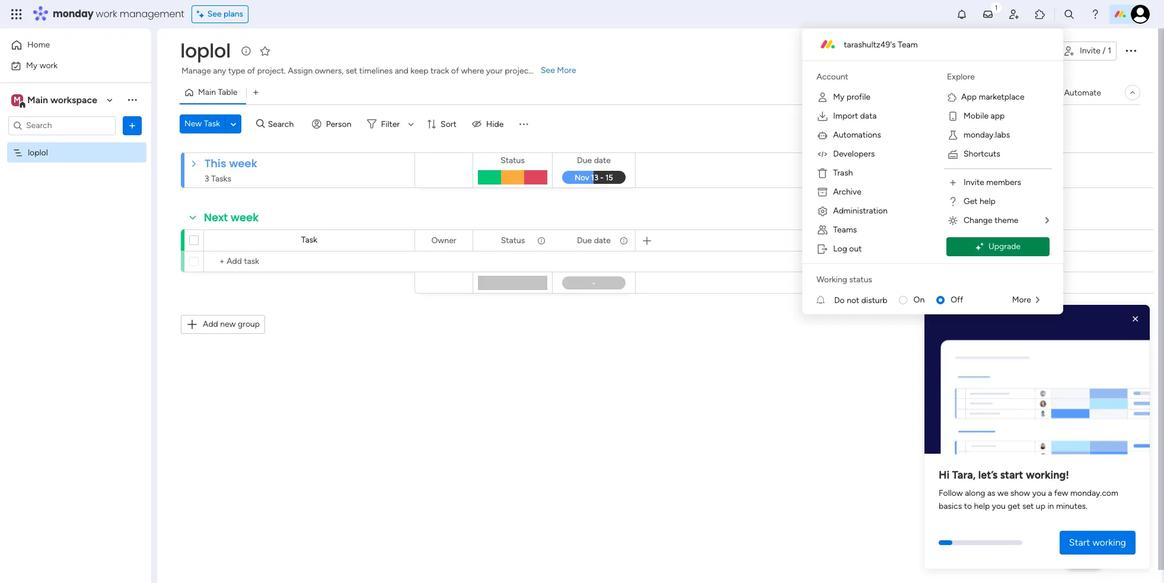 Task type: locate. For each thing, give the bounding box(es) containing it.
account
[[817, 72, 849, 82]]

1 horizontal spatial invite
[[1080, 46, 1101, 56]]

mobile app
[[964, 111, 1005, 121]]

Status field
[[498, 154, 528, 167], [498, 234, 528, 247]]

invite for invite members
[[964, 177, 985, 187]]

see left plans
[[207, 9, 222, 19]]

more down 'upgrade'
[[1012, 295, 1032, 305]]

my work
[[26, 60, 58, 70]]

collapse board header image
[[1128, 88, 1138, 97]]

1 horizontal spatial of
[[451, 66, 459, 76]]

log
[[833, 244, 847, 254]]

0 horizontal spatial work
[[40, 60, 58, 70]]

see for see more
[[541, 65, 555, 75]]

more link
[[1003, 291, 1049, 310]]

automations
[[833, 130, 881, 140]]

loplol down search in workspace "field"
[[28, 147, 48, 157]]

home
[[27, 40, 50, 50]]

0 vertical spatial list arrow image
[[1046, 217, 1049, 225]]

archive image
[[817, 186, 829, 198]]

0 vertical spatial status field
[[498, 154, 528, 167]]

0 horizontal spatial column information image
[[537, 236, 546, 245]]

1 horizontal spatial loplol
[[180, 37, 231, 64]]

1 vertical spatial work
[[40, 60, 58, 70]]

you left a
[[1033, 488, 1046, 498]]

main inside button
[[198, 87, 216, 97]]

of right track
[[451, 66, 459, 76]]

list arrow image inside more link
[[1036, 296, 1040, 304]]

set right the owners,
[[346, 66, 357, 76]]

progress bar
[[939, 540, 953, 545]]

0 vertical spatial due date
[[577, 155, 611, 165]]

1 horizontal spatial see
[[541, 65, 555, 75]]

more right project
[[557, 65, 576, 75]]

2 date from the top
[[594, 235, 611, 245]]

option
[[0, 142, 151, 144]]

column information image
[[537, 236, 546, 245], [619, 236, 629, 245]]

do not disturb
[[834, 295, 888, 305]]

0 vertical spatial invite
[[1080, 46, 1101, 56]]

0 vertical spatial loplol
[[180, 37, 231, 64]]

due date
[[577, 155, 611, 165], [577, 235, 611, 245]]

0 horizontal spatial of
[[247, 66, 255, 76]]

1 vertical spatial week
[[231, 210, 259, 225]]

0 vertical spatial due date field
[[574, 154, 614, 167]]

invite members
[[964, 177, 1021, 187]]

invite
[[1080, 46, 1101, 56], [964, 177, 985, 187]]

teams link
[[807, 221, 928, 240]]

loplol
[[180, 37, 231, 64], [28, 147, 48, 157]]

see plans
[[207, 9, 243, 19]]

loplol up manage
[[180, 37, 231, 64]]

0 vertical spatial my
[[26, 60, 38, 70]]

0 vertical spatial work
[[96, 7, 117, 21]]

my for my profile
[[833, 92, 845, 102]]

invite up the get
[[964, 177, 985, 187]]

1 vertical spatial status field
[[498, 234, 528, 247]]

0 horizontal spatial main
[[27, 94, 48, 105]]

see
[[207, 9, 222, 19], [541, 65, 555, 75]]

1 horizontal spatial column information image
[[619, 236, 629, 245]]

Due date field
[[574, 154, 614, 167], [574, 234, 614, 247]]

hi
[[939, 469, 950, 482]]

stands.
[[534, 66, 560, 76]]

1 horizontal spatial more
[[1012, 295, 1032, 305]]

manage any type of project. assign owners, set timelines and keep track of where your project stands.
[[182, 66, 560, 76]]

on
[[914, 295, 925, 305]]

my right my profile icon
[[833, 92, 845, 102]]

loplol list box
[[0, 140, 151, 323]]

0 horizontal spatial see
[[207, 9, 222, 19]]

2 due date field from the top
[[574, 234, 614, 247]]

1 due date field from the top
[[574, 154, 614, 167]]

1 vertical spatial task
[[301, 235, 317, 245]]

do
[[834, 295, 845, 305]]

add
[[203, 319, 218, 329]]

set inside follow along as we show you a few monday.com basics to help you get set up in minutes.
[[1023, 501, 1034, 511]]

my down home
[[26, 60, 38, 70]]

column information image for status
[[537, 236, 546, 245]]

teams
[[833, 225, 857, 235]]

v2 search image
[[256, 117, 265, 131]]

1 vertical spatial you
[[992, 501, 1006, 511]]

administration image
[[817, 205, 829, 217]]

0 horizontal spatial list arrow image
[[1036, 296, 1040, 304]]

1 due from the top
[[577, 155, 592, 165]]

monday
[[53, 7, 93, 21]]

1 horizontal spatial task
[[301, 235, 317, 245]]

let's
[[979, 469, 998, 482]]

1 image
[[991, 1, 1002, 14]]

keep
[[411, 66, 429, 76]]

0 vertical spatial task
[[204, 119, 220, 129]]

add to favorites image
[[259, 45, 271, 57]]

teams image
[[817, 224, 829, 236]]

work down home
[[40, 60, 58, 70]]

work inside button
[[40, 60, 58, 70]]

0 vertical spatial week
[[229, 156, 257, 171]]

filter button
[[362, 114, 418, 133]]

this week
[[205, 156, 257, 171]]

0 vertical spatial more
[[557, 65, 576, 75]]

1 horizontal spatial list arrow image
[[1046, 217, 1049, 225]]

0 horizontal spatial task
[[204, 119, 220, 129]]

0 vertical spatial options image
[[1124, 43, 1138, 57]]

due date field for owner
[[574, 234, 614, 247]]

notifications image
[[956, 8, 968, 20]]

0 horizontal spatial my
[[26, 60, 38, 70]]

loplol inside list box
[[28, 147, 48, 157]]

angle down image
[[231, 120, 236, 128]]

main for main workspace
[[27, 94, 48, 105]]

1 vertical spatial help
[[974, 501, 990, 511]]

menu image
[[518, 118, 530, 130]]

get help
[[964, 196, 996, 206]]

options image
[[1124, 43, 1138, 57], [126, 120, 138, 131]]

lottie animation image
[[925, 310, 1150, 459]]

1 vertical spatial my
[[833, 92, 845, 102]]

main right workspace icon
[[27, 94, 48, 105]]

type
[[228, 66, 245, 76]]

/
[[1103, 46, 1106, 56]]

add view image
[[253, 88, 258, 97]]

you down we
[[992, 501, 1006, 511]]

my profile link
[[807, 88, 928, 107]]

options image right 1
[[1124, 43, 1138, 57]]

work right monday in the top of the page
[[96, 7, 117, 21]]

hi tara, let's start working!
[[939, 469, 1070, 482]]

more
[[557, 65, 576, 75], [1012, 295, 1032, 305]]

2 status from the top
[[501, 235, 525, 245]]

1 due date from the top
[[577, 155, 611, 165]]

1 column information image from the left
[[537, 236, 546, 245]]

mobile
[[964, 111, 989, 121]]

2 column information image from the left
[[619, 236, 629, 245]]

0 vertical spatial due
[[577, 155, 592, 165]]

main inside workspace selection element
[[27, 94, 48, 105]]

week right next
[[231, 210, 259, 225]]

1 vertical spatial due
[[577, 235, 592, 245]]

of right type
[[247, 66, 255, 76]]

help image
[[1090, 8, 1102, 20]]

tara schultz image
[[1131, 5, 1150, 24]]

1 vertical spatial options image
[[126, 120, 138, 131]]

due
[[577, 155, 592, 165], [577, 235, 592, 245]]

work for my
[[40, 60, 58, 70]]

help right the get
[[980, 196, 996, 206]]

task right new
[[204, 119, 220, 129]]

0 horizontal spatial more
[[557, 65, 576, 75]]

1 vertical spatial invite
[[964, 177, 985, 187]]

1 vertical spatial list arrow image
[[1036, 296, 1040, 304]]

2 due date from the top
[[577, 235, 611, 245]]

list arrow image
[[1046, 217, 1049, 225], [1036, 296, 1040, 304]]

1
[[1108, 46, 1112, 56]]

0 vertical spatial status
[[501, 155, 525, 165]]

date for owner
[[594, 235, 611, 245]]

next week
[[204, 210, 259, 225]]

due for owner
[[577, 235, 592, 245]]

0 horizontal spatial loplol
[[28, 147, 48, 157]]

Search field
[[265, 116, 301, 132]]

0 vertical spatial see
[[207, 9, 222, 19]]

working
[[817, 275, 848, 285]]

options image down workspace options image
[[126, 120, 138, 131]]

main workspace
[[27, 94, 97, 105]]

add new group button
[[181, 315, 265, 334]]

status
[[501, 155, 525, 165], [501, 235, 525, 245]]

my profile
[[833, 92, 871, 102]]

1 horizontal spatial you
[[1033, 488, 1046, 498]]

plans
[[224, 9, 243, 19]]

1 horizontal spatial set
[[1023, 501, 1034, 511]]

main for main table
[[198, 87, 216, 97]]

1 date from the top
[[594, 155, 611, 165]]

task
[[204, 119, 220, 129], [301, 235, 317, 245]]

date for status
[[594, 155, 611, 165]]

2 due from the top
[[577, 235, 592, 245]]

1 horizontal spatial my
[[833, 92, 845, 102]]

1 horizontal spatial options image
[[1124, 43, 1138, 57]]

show board description image
[[239, 45, 253, 57]]

follow along as we show you a few monday.com basics to help you get set up in minutes.
[[939, 488, 1119, 511]]

1 vertical spatial loplol
[[28, 147, 48, 157]]

help right 'to'
[[974, 501, 990, 511]]

1 vertical spatial date
[[594, 235, 611, 245]]

archive link
[[807, 183, 928, 202]]

1 vertical spatial set
[[1023, 501, 1034, 511]]

0 horizontal spatial options image
[[126, 120, 138, 131]]

lottie animation element
[[925, 305, 1150, 459]]

1 horizontal spatial work
[[96, 7, 117, 21]]

profile
[[847, 92, 871, 102]]

see right project
[[541, 65, 555, 75]]

0 horizontal spatial invite
[[964, 177, 985, 187]]

see inside see plans button
[[207, 9, 222, 19]]

automations image
[[817, 129, 829, 141]]

task inside button
[[204, 119, 220, 129]]

invite inside button
[[1080, 46, 1101, 56]]

set left up
[[1023, 501, 1034, 511]]

1 vertical spatial due date
[[577, 235, 611, 245]]

my profile image
[[817, 91, 829, 103]]

my inside button
[[26, 60, 38, 70]]

0 vertical spatial you
[[1033, 488, 1046, 498]]

1 horizontal spatial main
[[198, 87, 216, 97]]

change
[[964, 215, 993, 225]]

owners,
[[315, 66, 344, 76]]

0 horizontal spatial set
[[346, 66, 357, 76]]

main table
[[198, 87, 238, 97]]

Owner field
[[429, 234, 459, 247]]

show
[[1011, 488, 1031, 498]]

team
[[898, 39, 918, 50]]

new
[[184, 119, 202, 129]]

search everything image
[[1064, 8, 1075, 20]]

main left table in the left top of the page
[[198, 87, 216, 97]]

home button
[[7, 36, 128, 55]]

new task button
[[180, 114, 225, 133]]

help
[[980, 196, 996, 206], [974, 501, 990, 511]]

you
[[1033, 488, 1046, 498], [992, 501, 1006, 511]]

1 vertical spatial due date field
[[574, 234, 614, 247]]

see inside see more link
[[541, 65, 555, 75]]

invite left /
[[1080, 46, 1101, 56]]

see for see plans
[[207, 9, 222, 19]]

+ Add task text field
[[210, 254, 409, 269]]

upgrade button
[[947, 237, 1050, 256]]

hide
[[486, 119, 504, 129]]

working
[[1093, 537, 1126, 548]]

invite for invite / 1
[[1080, 46, 1101, 56]]

monday.labs
[[964, 130, 1010, 140]]

project.
[[257, 66, 286, 76]]

0 vertical spatial date
[[594, 155, 611, 165]]

week right this
[[229, 156, 257, 171]]

column information image for due date
[[619, 236, 629, 245]]

upgrade stars new image
[[976, 242, 984, 251]]

change theme image
[[947, 215, 959, 227]]

1 vertical spatial status
[[501, 235, 525, 245]]

1 status field from the top
[[498, 154, 528, 167]]

week
[[229, 156, 257, 171], [231, 210, 259, 225]]

1 vertical spatial see
[[541, 65, 555, 75]]

task up + add task text box
[[301, 235, 317, 245]]



Task type: vqa. For each thing, say whether or not it's contained in the screenshot.
in
yes



Task type: describe. For each thing, give the bounding box(es) containing it.
to
[[964, 501, 972, 511]]

1 vertical spatial more
[[1012, 295, 1032, 305]]

2 of from the left
[[451, 66, 459, 76]]

arrow down image
[[404, 117, 418, 131]]

monday.labs image
[[947, 129, 959, 141]]

person
[[326, 119, 351, 129]]

Search in workspace field
[[25, 119, 99, 132]]

in
[[1048, 501, 1054, 511]]

theme
[[995, 215, 1019, 225]]

timelines
[[359, 66, 393, 76]]

where
[[461, 66, 484, 76]]

due date field for status
[[574, 154, 614, 167]]

Next week field
[[201, 210, 262, 225]]

assign
[[288, 66, 313, 76]]

hide button
[[467, 114, 511, 133]]

mobile app image
[[947, 110, 959, 122]]

start working button
[[1060, 531, 1136, 555]]

see more link
[[540, 65, 578, 77]]

v2 surfce notifications image
[[817, 294, 834, 306]]

trash image
[[817, 167, 829, 179]]

your
[[486, 66, 503, 76]]

import data
[[833, 111, 877, 121]]

loplol field
[[177, 37, 234, 64]]

invite members image
[[947, 177, 959, 189]]

close image
[[1130, 313, 1142, 325]]

get help image
[[947, 196, 959, 208]]

get
[[1008, 501, 1021, 511]]

automate
[[1064, 87, 1102, 98]]

start working
[[1069, 537, 1126, 548]]

1 of from the left
[[247, 66, 255, 76]]

trash link
[[807, 164, 928, 183]]

0 horizontal spatial you
[[992, 501, 1006, 511]]

integrate
[[941, 87, 975, 98]]

table
[[218, 87, 238, 97]]

help
[[1074, 553, 1095, 565]]

off
[[951, 295, 964, 305]]

few
[[1055, 488, 1069, 498]]

monday.com
[[1071, 488, 1119, 498]]

upgrade
[[989, 241, 1021, 252]]

see plans button
[[191, 5, 249, 23]]

owner
[[432, 235, 456, 245]]

start
[[1069, 537, 1090, 548]]

app
[[962, 92, 977, 102]]

basics
[[939, 501, 962, 511]]

archive
[[833, 187, 862, 197]]

management
[[120, 7, 184, 21]]

next
[[204, 210, 228, 225]]

workspace
[[50, 94, 97, 105]]

due for status
[[577, 155, 592, 165]]

disturb
[[862, 295, 888, 305]]

add new group
[[203, 319, 260, 329]]

week for next week
[[231, 210, 259, 225]]

monday work management
[[53, 7, 184, 21]]

1 status from the top
[[501, 155, 525, 165]]

invite members image
[[1008, 8, 1020, 20]]

data
[[860, 111, 877, 121]]

apps image
[[1035, 8, 1046, 20]]

workspace image
[[11, 93, 23, 106]]

explore
[[947, 72, 975, 82]]

up
[[1036, 501, 1046, 511]]

project
[[505, 66, 532, 76]]

this
[[205, 156, 226, 171]]

log out image
[[817, 243, 829, 255]]

tara,
[[952, 469, 976, 482]]

help inside follow along as we show you a few monday.com basics to help you get set up in minutes.
[[974, 501, 990, 511]]

any
[[213, 66, 226, 76]]

group
[[238, 319, 260, 329]]

we
[[998, 488, 1009, 498]]

app
[[991, 111, 1005, 121]]

due date for status
[[577, 155, 611, 165]]

not
[[847, 295, 860, 305]]

week for this week
[[229, 156, 257, 171]]

along
[[965, 488, 986, 498]]

shortcuts image
[[947, 148, 959, 160]]

tarashultz49's
[[844, 39, 896, 50]]

new task
[[184, 119, 220, 129]]

m
[[14, 95, 21, 105]]

administration link
[[807, 202, 928, 221]]

log out
[[833, 244, 862, 254]]

members
[[987, 177, 1021, 187]]

minutes.
[[1056, 501, 1088, 511]]

select product image
[[11, 8, 23, 20]]

manage
[[182, 66, 211, 76]]

sort
[[441, 119, 457, 129]]

invite / 1
[[1080, 46, 1112, 56]]

2 status field from the top
[[498, 234, 528, 247]]

person button
[[307, 114, 359, 133]]

out
[[849, 244, 862, 254]]

workspace selection element
[[11, 93, 99, 108]]

import data link
[[807, 107, 928, 126]]

sort button
[[422, 114, 464, 133]]

new
[[220, 319, 236, 329]]

0 vertical spatial help
[[980, 196, 996, 206]]

working!
[[1026, 469, 1070, 482]]

my for my work
[[26, 60, 38, 70]]

work for monday
[[96, 7, 117, 21]]

import
[[833, 111, 858, 121]]

workspace options image
[[126, 94, 138, 106]]

due date for owner
[[577, 235, 611, 245]]

inbox image
[[982, 8, 994, 20]]

status
[[850, 275, 872, 285]]

start
[[1000, 469, 1024, 482]]

working status
[[817, 275, 872, 285]]

developers image
[[817, 148, 829, 160]]

invite / 1 button
[[1058, 42, 1117, 61]]

0 vertical spatial set
[[346, 66, 357, 76]]

import data image
[[817, 110, 829, 122]]

administration
[[833, 206, 888, 216]]

app marketplace
[[962, 92, 1025, 102]]

This week field
[[202, 156, 260, 171]]



